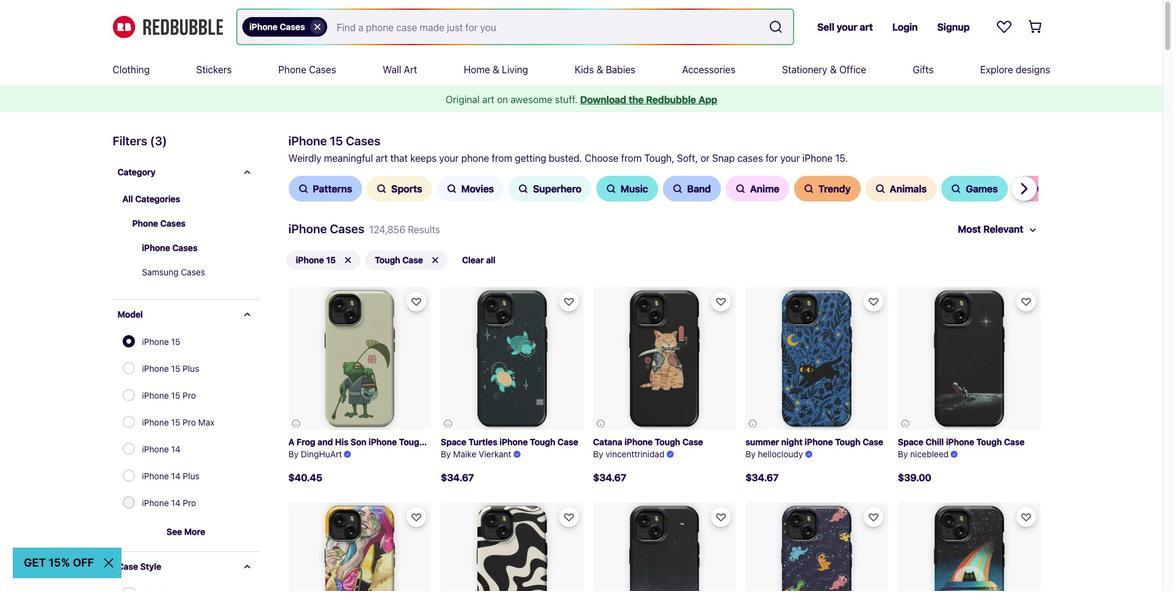 Task type: describe. For each thing, give the bounding box(es) containing it.
the
[[629, 94, 644, 105]]

band
[[687, 183, 711, 194]]

15 up iphone 15 plus at the bottom left
[[171, 336, 180, 347]]

by nicebleed
[[898, 449, 949, 459]]

15 down iphone 15 pro
[[171, 417, 180, 427]]

iphone 15 inside the model option group
[[142, 336, 180, 347]]

15.
[[835, 153, 848, 164]]

model
[[118, 309, 143, 319]]

space for $34.67
[[441, 436, 466, 447]]

office
[[839, 64, 866, 75]]

tough case
[[375, 255, 423, 265]]

stationery & office link
[[782, 54, 866, 85]]

15 inside button
[[326, 255, 336, 265]]

tough,
[[644, 153, 675, 164]]

pro for iphone 15 pro
[[183, 390, 196, 401]]

phone cases inside button
[[132, 218, 186, 228]]

space turtles iphone tough case image
[[441, 287, 584, 430]]

phone inside button
[[132, 218, 158, 228]]

kids & babies
[[575, 64, 636, 75]]

iphone 15 plus
[[142, 363, 199, 374]]

app
[[699, 94, 717, 105]]

(
[[150, 134, 155, 148]]

original
[[446, 94, 480, 105]]

$39.00
[[898, 472, 932, 483]]

clear all
[[462, 255, 496, 265]]

$40.45
[[288, 472, 322, 483]]

redbubble
[[646, 94, 696, 105]]

none checkbox inside 124,856 results element
[[122, 587, 137, 591]]

iphone cases for iphone cases button to the bottom
[[142, 242, 198, 253]]

by for by dinghuart
[[288, 449, 299, 459]]

designs
[[1016, 64, 1050, 75]]

style
[[140, 561, 161, 571]]

trendy link
[[794, 176, 861, 201]]

or
[[701, 153, 710, 164]]

busted.
[[549, 153, 582, 164]]

cases inside iphone cases field
[[280, 21, 305, 32]]

summer night iphone tough case
[[746, 436, 883, 447]]

animals
[[890, 183, 927, 194]]

model button
[[113, 300, 259, 329]]

wall
[[383, 64, 401, 75]]

his
[[335, 436, 349, 447]]

model option group
[[122, 329, 222, 517]]

phone cases button
[[122, 211, 259, 236]]

weirdly
[[288, 153, 321, 164]]

explore designs link
[[980, 54, 1050, 85]]

original art on awesome stuff. download the redbubble app
[[446, 94, 717, 105]]

iphone 15 inside button
[[296, 255, 336, 265]]

after we die iphone tough case image
[[593, 503, 736, 591]]

tough case button
[[365, 250, 448, 270]]

$34.67 for maike
[[441, 472, 474, 483]]

0 vertical spatial phone
[[278, 64, 306, 75]]

explore
[[980, 64, 1013, 75]]

art
[[404, 64, 417, 75]]

iPhone Cases field
[[237, 10, 793, 44]]

by hellocloudy
[[746, 449, 803, 459]]

by for by nicebleed
[[898, 449, 908, 459]]

accessories
[[682, 64, 736, 75]]

clear all button
[[452, 250, 500, 270]]

home & living
[[464, 64, 528, 75]]

soft,
[[677, 153, 698, 164]]

iphone inside field
[[249, 21, 278, 32]]

games
[[966, 183, 998, 194]]

2 your from the left
[[780, 153, 800, 164]]

all
[[122, 194, 133, 204]]

a frog and his son iphone tough case
[[288, 436, 447, 447]]

keeps
[[410, 153, 437, 164]]

14 for pro
[[171, 498, 180, 508]]

patterns
[[313, 183, 352, 194]]

Search term search field
[[327, 10, 764, 44]]

2 from from the left
[[621, 153, 642, 164]]

menu bar containing clothing
[[113, 54, 1050, 85]]

case inside case style button
[[118, 561, 138, 571]]

samsung cases button
[[132, 260, 259, 285]]

that
[[390, 153, 408, 164]]

patterns link
[[288, 176, 362, 201]]

iphone 14 pro
[[142, 498, 196, 508]]

by maike vierkant
[[441, 449, 511, 459]]

1 vertical spatial iphone cases button
[[132, 236, 259, 260]]

cases inside 'iphone 15 cases weirdly meaningful art that keeps your phone from getting busted. choose from tough, soft, or snap cases for your iphone 15.'
[[346, 134, 381, 148]]

home
[[464, 64, 490, 75]]

0 vertical spatial art
[[482, 94, 494, 105]]

iphone 14
[[142, 444, 180, 454]]

all
[[486, 255, 496, 265]]

15 inside 'iphone 15 cases weirdly meaningful art that keeps your phone from getting busted. choose from tough, soft, or snap cases for your iphone 15.'
[[330, 134, 343, 148]]

stationery & office
[[782, 64, 866, 75]]

trendy
[[819, 183, 851, 194]]

sports link
[[367, 176, 432, 201]]

snap
[[712, 153, 735, 164]]

case inside tough case button
[[403, 255, 423, 265]]

a
[[288, 436, 294, 447]]

stationery
[[782, 64, 828, 75]]

tough up the vincenttrinidad
[[655, 436, 680, 447]]

iphone cases 124,856 results
[[288, 222, 440, 236]]

cases inside samsung cases button
[[181, 267, 205, 277]]

stuff.
[[555, 94, 578, 105]]

home & living link
[[464, 54, 528, 85]]

summer night iphone tough case image
[[746, 287, 888, 430]]

iphone 15 button
[[286, 250, 360, 270]]

gifts
[[913, 64, 934, 75]]

all categories
[[122, 194, 180, 204]]

frog
[[297, 436, 315, 447]]

culture link
[[1013, 176, 1081, 201]]

results
[[408, 224, 440, 235]]

& for living
[[493, 64, 499, 75]]

iphone 15 cases weirdly meaningful art that keeps your phone from getting busted. choose from tough, soft, or snap cases for your iphone 15.
[[288, 134, 848, 164]]

filters
[[113, 134, 147, 148]]

space chill iphone tough case image
[[898, 287, 1041, 430]]

movies
[[461, 183, 494, 194]]

wall art
[[383, 64, 417, 75]]

plus for iphone 15 plus
[[183, 363, 199, 374]]

awesome
[[511, 94, 552, 105]]

art inside 'iphone 15 cases weirdly meaningful art that keeps your phone from getting busted. choose from tough, soft, or snap cases for your iphone 15.'
[[376, 153, 388, 164]]

babies
[[606, 64, 636, 75]]

tough right "son"
[[399, 436, 425, 447]]

superhero link
[[509, 176, 591, 201]]

124,856
[[369, 224, 405, 235]]



Task type: vqa. For each thing, say whether or not it's contained in the screenshot.


Task type: locate. For each thing, give the bounding box(es) containing it.
0 vertical spatial 14
[[171, 444, 180, 454]]

iphone 15 down the 'iphone cases 124,856 results'
[[296, 255, 336, 265]]

2 space from the left
[[898, 436, 924, 447]]

space chill iphone tough case
[[898, 436, 1025, 447]]

1 horizontal spatial phone cases
[[278, 64, 336, 75]]

0 horizontal spatial space
[[441, 436, 466, 447]]

your right keeps
[[439, 153, 459, 164]]

art left on
[[482, 94, 494, 105]]

samsung
[[142, 267, 179, 277]]

1 your from the left
[[439, 153, 459, 164]]

getting
[[515, 153, 546, 164]]

1 horizontal spatial iphone cases
[[249, 21, 305, 32]]

1 vertical spatial phone cases
[[132, 218, 186, 228]]

explore designs
[[980, 64, 1050, 75]]

plus up iphone 15 pro
[[183, 363, 199, 374]]

cases inside phone cases link
[[309, 64, 336, 75]]

download
[[580, 94, 626, 105]]

clear
[[462, 255, 484, 265]]

1 pro from the top
[[183, 390, 196, 401]]

pro left the max
[[183, 417, 196, 427]]

1 vertical spatial 14
[[171, 471, 180, 481]]

maike
[[453, 449, 476, 459]]

space turtles iphone tough case
[[441, 436, 578, 447]]

2 $34.67 from the left
[[746, 472, 779, 483]]

wall art link
[[383, 54, 417, 85]]

& for babies
[[597, 64, 603, 75]]

1 horizontal spatial from
[[621, 153, 642, 164]]

plus up "iphone 14 pro"
[[183, 471, 199, 481]]

14 up "iphone 14 pro"
[[171, 471, 180, 481]]

pro for iphone 15 pro max
[[183, 417, 196, 427]]

vierkant
[[479, 449, 511, 459]]

clothing link
[[113, 54, 150, 85]]

& left the living
[[493, 64, 499, 75]]

0 horizontal spatial iphone 15
[[142, 336, 180, 347]]

15 up 'meaningful'
[[330, 134, 343, 148]]

0 horizontal spatial &
[[493, 64, 499, 75]]

0 vertical spatial phone cases
[[278, 64, 336, 75]]

plus for iphone 14 plus
[[183, 471, 199, 481]]

iphone cases inside iphone cases field
[[249, 21, 305, 32]]

empress of tomorrow  iphone tough case image
[[288, 503, 431, 591]]

1 vertical spatial plus
[[183, 471, 199, 481]]

catana iphone tough case image
[[593, 287, 736, 430]]

redbubble logo image
[[113, 16, 223, 38]]

for
[[766, 153, 778, 164]]

download the redbubble app link
[[580, 94, 717, 105]]

1 vertical spatial art
[[376, 153, 388, 164]]

living
[[502, 64, 528, 75]]

dinosaurs in space pattern iphone tough case image
[[746, 503, 888, 591]]

case style
[[118, 561, 161, 571]]

1 horizontal spatial phone
[[278, 64, 306, 75]]

2 horizontal spatial $34.67
[[746, 472, 779, 483]]

2 & from the left
[[597, 64, 603, 75]]

tough right turtles
[[530, 436, 556, 447]]

band link
[[663, 176, 721, 201]]

1 vertical spatial phone
[[132, 218, 158, 228]]

1 horizontal spatial $34.67
[[593, 472, 626, 483]]

& inside stationery & office link
[[830, 64, 837, 75]]

phone cases link
[[278, 54, 336, 85]]

anime link
[[726, 176, 789, 201]]

choose
[[585, 153, 619, 164]]

$34.67 down maike
[[441, 472, 474, 483]]

turtles
[[469, 436, 497, 447]]

3 by from the left
[[746, 449, 756, 459]]

0 horizontal spatial from
[[492, 153, 512, 164]]

15
[[330, 134, 343, 148], [326, 255, 336, 265], [171, 336, 180, 347], [171, 363, 180, 374], [171, 390, 180, 401], [171, 417, 180, 427]]

by down a
[[288, 449, 299, 459]]

space up maike
[[441, 436, 466, 447]]

iphone cases up phone cases link
[[249, 21, 305, 32]]

0 horizontal spatial your
[[439, 153, 459, 164]]

catana iphone tough case
[[593, 436, 703, 447]]

iphone cases button inside field
[[242, 17, 327, 37]]

$34.67 for hellocloudy
[[746, 472, 779, 483]]

2 by from the left
[[441, 449, 451, 459]]

15 up iphone 15 pro
[[171, 363, 180, 374]]

& left 'office' at top right
[[830, 64, 837, 75]]

summer
[[746, 436, 779, 447]]

iphone cases for iphone cases button inside field
[[249, 21, 305, 32]]

hellocloudy
[[758, 449, 803, 459]]

kids & babies link
[[575, 54, 636, 85]]

& right kids
[[597, 64, 603, 75]]

2 plus from the top
[[183, 471, 199, 481]]

phone cases
[[278, 64, 336, 75], [132, 218, 186, 228]]

dinghuart
[[301, 449, 342, 459]]

phone
[[461, 153, 489, 164]]

music link
[[596, 176, 658, 201]]

1 $34.67 from the left
[[441, 472, 474, 483]]

1 14 from the top
[[171, 444, 180, 454]]

by down summer
[[746, 449, 756, 459]]

)
[[162, 134, 167, 148]]

category
[[118, 167, 156, 177]]

tough down 124,856 on the left of the page
[[375, 255, 400, 265]]

& inside home & living link
[[493, 64, 499, 75]]

2 14 from the top
[[171, 471, 180, 481]]

None checkbox
[[122, 587, 137, 591]]

by down catana
[[593, 449, 603, 459]]

0 horizontal spatial art
[[376, 153, 388, 164]]

& for office
[[830, 64, 837, 75]]

superhero
[[533, 183, 582, 194]]

1 horizontal spatial space
[[898, 436, 924, 447]]

by dinghuart
[[288, 449, 342, 459]]

anime
[[750, 183, 780, 194]]

1 space from the left
[[441, 436, 466, 447]]

iphone cases inside 124,856 results element
[[142, 242, 198, 253]]

$34.67 for vincenttrinidad
[[593, 472, 626, 483]]

by for by vincenttrinidad
[[593, 449, 603, 459]]

a frog and his son iphone tough case image
[[288, 287, 431, 430]]

clothing
[[113, 64, 150, 75]]

0 vertical spatial iphone cases button
[[242, 17, 327, 37]]

3 & from the left
[[830, 64, 837, 75]]

kids
[[575, 64, 594, 75]]

gifts link
[[913, 54, 934, 85]]

nicebleed
[[910, 449, 949, 459]]

pro
[[183, 390, 196, 401], [183, 417, 196, 427], [183, 498, 196, 508]]

iphone cases button up samsung cases
[[132, 236, 259, 260]]

pro for iphone 14 pro
[[183, 498, 196, 508]]

max
[[198, 417, 215, 427]]

2 horizontal spatial &
[[830, 64, 837, 75]]

vincenttrinidad
[[606, 449, 665, 459]]

1 vertical spatial pro
[[183, 417, 196, 427]]

1 horizontal spatial iphone 15
[[296, 255, 336, 265]]

0 vertical spatial iphone 15
[[296, 255, 336, 265]]

124,856 results element
[[93, 132, 1081, 591]]

menu bar
[[113, 54, 1050, 85]]

14 down iphone 15 pro max
[[171, 444, 180, 454]]

iphone 15 pro max
[[142, 417, 215, 427]]

1 vertical spatial iphone 15
[[142, 336, 180, 347]]

2 pro from the top
[[183, 417, 196, 427]]

and
[[318, 436, 333, 447]]

accessories link
[[682, 54, 736, 85]]

cases inside phone cases button
[[160, 218, 186, 228]]

5 by from the left
[[898, 449, 908, 459]]

None radio
[[122, 335, 135, 347], [122, 362, 135, 374], [122, 416, 135, 428], [122, 443, 135, 455], [122, 335, 135, 347], [122, 362, 135, 374], [122, 416, 135, 428], [122, 443, 135, 455]]

3 14 from the top
[[171, 498, 180, 508]]

3 pro from the top
[[183, 498, 196, 508]]

tough right night
[[835, 436, 861, 447]]

0 vertical spatial iphone cases
[[249, 21, 305, 32]]

pro down iphone 14 plus
[[183, 498, 196, 508]]

culture
[[1037, 183, 1071, 194]]

1 horizontal spatial art
[[482, 94, 494, 105]]

the purrfect alien  iphone tough case image
[[898, 503, 1041, 591]]

4 by from the left
[[593, 449, 603, 459]]

filters ( 3 )
[[113, 134, 167, 148]]

samsung cases
[[142, 267, 205, 277]]

space up by nicebleed
[[898, 436, 924, 447]]

space for $39.00
[[898, 436, 924, 447]]

0 vertical spatial pro
[[183, 390, 196, 401]]

chill
[[926, 436, 944, 447]]

& inside kids & babies link
[[597, 64, 603, 75]]

iphone cases up samsung cases
[[142, 242, 198, 253]]

3
[[155, 134, 162, 148]]

$34.67 down by vincenttrinidad
[[593, 472, 626, 483]]

$34.67
[[441, 472, 474, 483], [746, 472, 779, 483], [593, 472, 626, 483]]

iphone cases button up phone cases link
[[242, 17, 327, 37]]

art left the that
[[376, 153, 388, 164]]

from left tough,
[[621, 153, 642, 164]]

1 by from the left
[[288, 449, 299, 459]]

cases
[[737, 153, 763, 164]]

1 plus from the top
[[183, 363, 199, 374]]

from right phone
[[492, 153, 512, 164]]

0 horizontal spatial phone
[[132, 218, 158, 228]]

1 horizontal spatial your
[[780, 153, 800, 164]]

iphone 15 up iphone 15 plus at the bottom left
[[142, 336, 180, 347]]

stickers
[[196, 64, 232, 75]]

1 horizontal spatial &
[[597, 64, 603, 75]]

1 from from the left
[[492, 153, 512, 164]]

14 down iphone 14 plus
[[171, 498, 180, 508]]

15 up iphone 15 pro max
[[171, 390, 180, 401]]

14 for plus
[[171, 471, 180, 481]]

iphone cases button
[[242, 17, 327, 37], [132, 236, 259, 260]]

son
[[351, 436, 367, 447]]

by for by hellocloudy
[[746, 449, 756, 459]]

3 $34.67 from the left
[[593, 472, 626, 483]]

pro up iphone 15 pro max
[[183, 390, 196, 401]]

case
[[403, 255, 423, 265], [427, 436, 447, 447], [558, 436, 578, 447], [863, 436, 883, 447], [683, 436, 703, 447], [1004, 436, 1025, 447], [118, 561, 138, 571]]

None radio
[[122, 389, 135, 401], [122, 470, 135, 482], [122, 496, 135, 509], [122, 389, 135, 401], [122, 470, 135, 482], [122, 496, 135, 509]]

0 horizontal spatial phone cases
[[132, 218, 186, 228]]

0 horizontal spatial $34.67
[[441, 472, 474, 483]]

1 vertical spatial iphone cases
[[142, 242, 198, 253]]

by left maike
[[441, 449, 451, 459]]

tough inside button
[[375, 255, 400, 265]]

0 horizontal spatial iphone cases
[[142, 242, 198, 253]]

15 down the 'iphone cases 124,856 results'
[[326, 255, 336, 265]]

iphone 15
[[296, 255, 336, 265], [142, 336, 180, 347]]

$34.67 down the by hellocloudy
[[746, 472, 779, 483]]

2 vertical spatial pro
[[183, 498, 196, 508]]

by
[[288, 449, 299, 459], [441, 449, 451, 459], [746, 449, 756, 459], [593, 449, 603, 459], [898, 449, 908, 459]]

2 vertical spatial 14
[[171, 498, 180, 508]]

meaningful
[[324, 153, 373, 164]]

0 vertical spatial plus
[[183, 363, 199, 374]]

&
[[493, 64, 499, 75], [597, 64, 603, 75], [830, 64, 837, 75]]

1 & from the left
[[493, 64, 499, 75]]

by for by maike vierkant
[[441, 449, 451, 459]]

by up $39.00
[[898, 449, 908, 459]]

music
[[621, 183, 648, 194]]

14
[[171, 444, 180, 454], [171, 471, 180, 481], [171, 498, 180, 508]]

animals link
[[865, 176, 937, 201]]

phone
[[278, 64, 306, 75], [132, 218, 158, 228]]

iphone 14 plus
[[142, 471, 199, 481]]

your right for
[[780, 153, 800, 164]]

tough right chill on the bottom right
[[977, 436, 1002, 447]]

retro liquid swirl abstract pattern in black and almond cream iphone tough case image
[[441, 503, 584, 591]]



